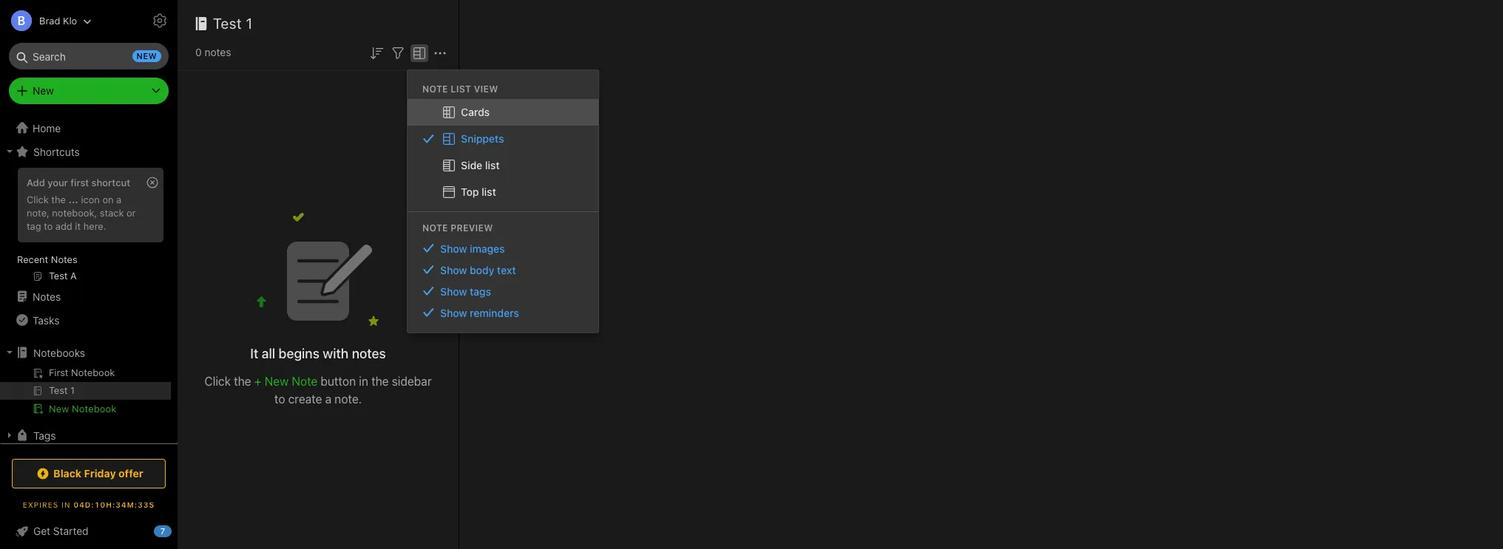 Task type: vqa. For each thing, say whether or not it's contained in the screenshot.
second Show from the bottom of the Dropdown List "menu" containing Show images
yes



Task type: locate. For each thing, give the bounding box(es) containing it.
click left +
[[205, 375, 231, 389]]

0 horizontal spatial click
[[27, 194, 49, 206]]

new right +
[[265, 375, 289, 389]]

1 note from the top
[[423, 83, 448, 95]]

cards link
[[408, 99, 599, 126]]

notes right recent at top left
[[51, 254, 77, 266]]

cell inside tree
[[0, 383, 171, 400]]

a
[[116, 194, 122, 206], [325, 393, 332, 406]]

show inside 'link'
[[440, 264, 467, 277]]

list right top
[[482, 186, 496, 198]]

0 vertical spatial notes
[[205, 46, 231, 58]]

Help and Learning task checklist field
[[0, 520, 178, 544]]

to right 'tag'
[[44, 220, 53, 232]]

home
[[33, 122, 61, 134]]

0 horizontal spatial notes
[[205, 46, 231, 58]]

0 vertical spatial dropdown list menu
[[408, 99, 599, 206]]

7
[[160, 527, 165, 537]]

button in the sidebar to create a note.
[[274, 375, 432, 406]]

note
[[423, 83, 448, 95], [423, 223, 448, 234]]

note left list
[[423, 83, 448, 95]]

shortcut
[[92, 177, 130, 189]]

settings image
[[151, 12, 169, 30]]

group containing add your first shortcut
[[0, 164, 171, 291]]

new up home on the top left of the page
[[33, 84, 54, 97]]

notes
[[51, 254, 77, 266], [33, 290, 61, 303]]

1 vertical spatial notes
[[33, 290, 61, 303]]

0
[[195, 46, 202, 58]]

the left ...
[[51, 194, 66, 206]]

black
[[53, 468, 82, 480]]

show left tags
[[440, 285, 467, 298]]

the
[[51, 194, 66, 206], [234, 375, 251, 389], [372, 375, 389, 389]]

2 dropdown list menu from the top
[[408, 238, 599, 324]]

click up note,
[[27, 194, 49, 206]]

note window - empty element
[[460, 0, 1504, 550]]

it all begins with notes
[[250, 346, 386, 362]]

show down show tags in the bottom left of the page
[[440, 307, 467, 320]]

1 vertical spatial new
[[265, 375, 289, 389]]

the right in
[[372, 375, 389, 389]]

1 horizontal spatial a
[[325, 393, 332, 406]]

2 note from the top
[[423, 223, 448, 234]]

dropdown list menu
[[408, 99, 599, 206], [408, 238, 599, 324]]

new
[[137, 51, 157, 61]]

2 horizontal spatial the
[[372, 375, 389, 389]]

0 vertical spatial a
[[116, 194, 122, 206]]

group
[[0, 164, 171, 291]]

1 horizontal spatial the
[[234, 375, 251, 389]]

text
[[497, 264, 516, 277]]

show
[[440, 243, 467, 255], [440, 264, 467, 277], [440, 285, 467, 298], [440, 307, 467, 320]]

add
[[55, 220, 72, 232]]

0 vertical spatial note
[[423, 83, 448, 95]]

reminders
[[470, 307, 519, 320]]

tag
[[27, 220, 41, 232]]

list for side list
[[485, 159, 500, 172]]

show for show reminders
[[440, 307, 467, 320]]

group inside tree
[[0, 164, 171, 291]]

1 vertical spatial a
[[325, 393, 332, 406]]

0 horizontal spatial the
[[51, 194, 66, 206]]

in
[[62, 501, 71, 510]]

0 vertical spatial click
[[27, 194, 49, 206]]

click inside tree
[[27, 194, 49, 206]]

test 1
[[213, 15, 253, 32]]

1 dropdown list menu from the top
[[408, 99, 599, 206]]

to inside button in the sidebar to create a note.
[[274, 393, 285, 406]]

notes right 0
[[205, 46, 231, 58]]

3 show from the top
[[440, 285, 467, 298]]

the inside group
[[51, 194, 66, 206]]

1 vertical spatial to
[[274, 393, 285, 406]]

show up show tags in the bottom left of the page
[[440, 264, 467, 277]]

notebooks link
[[0, 341, 171, 365]]

tree
[[0, 116, 178, 504]]

1 horizontal spatial click
[[205, 375, 231, 389]]

4 show from the top
[[440, 307, 467, 320]]

1 vertical spatial dropdown list menu
[[408, 238, 599, 324]]

notes
[[205, 46, 231, 58], [352, 346, 386, 362]]

notebook,
[[52, 207, 97, 219]]

tags button
[[0, 424, 171, 448]]

sidebar
[[392, 375, 432, 389]]

a left note. on the bottom left
[[325, 393, 332, 406]]

0 vertical spatial to
[[44, 220, 53, 232]]

0 vertical spatial list
[[485, 159, 500, 172]]

images
[[470, 243, 505, 255]]

1 vertical spatial list
[[482, 186, 496, 198]]

a right 'on'
[[116, 194, 122, 206]]

test
[[213, 15, 242, 32]]

in
[[359, 375, 368, 389]]

recent
[[17, 254, 48, 266]]

0 horizontal spatial a
[[116, 194, 122, 206]]

cell
[[0, 383, 171, 400]]

more actions image
[[431, 44, 449, 62]]

new up tags
[[49, 403, 69, 415]]

1
[[246, 15, 253, 32]]

tags
[[470, 285, 491, 298]]

list right side
[[485, 159, 500, 172]]

dropdown list menu containing show images
[[408, 238, 599, 324]]

side list link
[[408, 152, 599, 179]]

all
[[262, 346, 275, 362]]

dropdown list menu containing cards
[[408, 99, 599, 206]]

brad
[[39, 14, 60, 26]]

2 show from the top
[[440, 264, 467, 277]]

show body text link
[[408, 260, 599, 281]]

view
[[474, 83, 498, 95]]

note left preview
[[423, 223, 448, 234]]

1 show from the top
[[440, 243, 467, 255]]

to down + new note link
[[274, 393, 285, 406]]

notes up tasks
[[33, 290, 61, 303]]

0 horizontal spatial to
[[44, 220, 53, 232]]

click the ...
[[27, 194, 78, 206]]

new inside new popup button
[[33, 84, 54, 97]]

your
[[48, 177, 68, 189]]

new inside new notebook button
[[49, 403, 69, 415]]

show inside "link"
[[440, 285, 467, 298]]

snippets link
[[408, 126, 599, 152]]

show for show body text
[[440, 264, 467, 277]]

show for show tags
[[440, 285, 467, 298]]

1 vertical spatial click
[[205, 375, 231, 389]]

show down note preview
[[440, 243, 467, 255]]

Account field
[[0, 6, 92, 36]]

a inside "icon on a note, notebook, stack or tag to add it here."
[[116, 194, 122, 206]]

the left +
[[234, 375, 251, 389]]

add
[[27, 177, 45, 189]]

notes up in
[[352, 346, 386, 362]]

note preview
[[423, 223, 493, 234]]

tree containing home
[[0, 116, 178, 504]]

1 horizontal spatial notes
[[352, 346, 386, 362]]

list
[[485, 159, 500, 172], [482, 186, 496, 198]]

new button
[[9, 78, 169, 104]]

top list link
[[408, 179, 599, 206]]

notebooks
[[33, 347, 85, 359]]

or
[[127, 207, 136, 219]]

1 horizontal spatial to
[[274, 393, 285, 406]]

tasks button
[[0, 309, 171, 332]]

1 vertical spatial notes
[[352, 346, 386, 362]]

note for note list view
[[423, 83, 448, 95]]

to
[[44, 220, 53, 232], [274, 393, 285, 406]]

0 vertical spatial new
[[33, 84, 54, 97]]

the for +
[[234, 375, 251, 389]]

...
[[68, 194, 78, 206]]

list for top list
[[482, 186, 496, 198]]

2 vertical spatial new
[[49, 403, 69, 415]]

show reminders link
[[408, 303, 599, 324]]

1 vertical spatial note
[[423, 223, 448, 234]]

cards menu item
[[408, 99, 599, 126]]

new notebook group
[[0, 365, 171, 424]]

click for click the ...
[[27, 194, 49, 206]]

button
[[321, 375, 356, 389]]

click
[[27, 194, 49, 206], [205, 375, 231, 389]]

with
[[323, 346, 349, 362]]

note
[[292, 375, 318, 389]]

here.
[[83, 220, 106, 232]]



Task type: describe. For each thing, give the bounding box(es) containing it.
Search text field
[[19, 43, 158, 70]]

add your first shortcut
[[27, 177, 130, 189]]

new notebook
[[49, 403, 117, 415]]

expires
[[23, 501, 59, 510]]

body
[[470, 264, 495, 277]]

click the + new note
[[205, 375, 318, 389]]

the for ...
[[51, 194, 66, 206]]

show tags link
[[408, 281, 599, 303]]

icon on a note, notebook, stack or tag to add it here.
[[27, 194, 136, 232]]

top
[[461, 186, 479, 198]]

home link
[[0, 116, 178, 140]]

it
[[250, 346, 259, 362]]

+
[[254, 375, 262, 389]]

notes link
[[0, 285, 171, 309]]

note for note preview
[[423, 223, 448, 234]]

shortcuts
[[33, 145, 80, 158]]

View options field
[[407, 43, 428, 62]]

get started
[[33, 525, 89, 538]]

expand tags image
[[4, 430, 16, 442]]

cards
[[461, 106, 490, 118]]

expires in 04d:10h:34m:33s
[[23, 501, 155, 510]]

notes inside notes link
[[33, 290, 61, 303]]

More actions field
[[431, 43, 449, 62]]

new for new
[[33, 84, 54, 97]]

show body text
[[440, 264, 516, 277]]

brad klo
[[39, 14, 77, 26]]

recent notes
[[17, 254, 77, 266]]

get
[[33, 525, 50, 538]]

04d:10h:34m:33s
[[74, 501, 155, 510]]

black friday offer
[[53, 468, 143, 480]]

add filters image
[[389, 44, 407, 62]]

list
[[451, 83, 471, 95]]

side
[[461, 159, 483, 172]]

started
[[53, 525, 89, 538]]

a inside button in the sidebar to create a note.
[[325, 393, 332, 406]]

icon
[[81, 194, 100, 206]]

snippets
[[461, 132, 504, 145]]

show tags
[[440, 285, 491, 298]]

the inside button in the sidebar to create a note.
[[372, 375, 389, 389]]

+ new note link
[[254, 375, 318, 389]]

0 vertical spatial notes
[[51, 254, 77, 266]]

shortcuts button
[[0, 140, 171, 164]]

show images
[[440, 243, 505, 255]]

new search field
[[19, 43, 161, 70]]

first
[[70, 177, 89, 189]]

friday
[[84, 468, 116, 480]]

click for click the + new note
[[205, 375, 231, 389]]

create
[[288, 393, 322, 406]]

black friday offer button
[[12, 460, 166, 489]]

on
[[102, 194, 114, 206]]

begins
[[279, 346, 320, 362]]

tasks
[[33, 314, 60, 327]]

note.
[[335, 393, 362, 406]]

0 notes
[[195, 46, 231, 58]]

Sort options field
[[368, 43, 386, 62]]

click to collapse image
[[172, 522, 183, 540]]

note list view
[[423, 83, 498, 95]]

to inside "icon on a note, notebook, stack or tag to add it here."
[[44, 220, 53, 232]]

show for show images
[[440, 243, 467, 255]]

show images link
[[408, 238, 599, 260]]

tags
[[33, 430, 56, 442]]

Add filters field
[[389, 43, 407, 62]]

preview
[[451, 223, 493, 234]]

new for new notebook
[[49, 403, 69, 415]]

notebook
[[72, 403, 117, 415]]

show reminders
[[440, 307, 519, 320]]

klo
[[63, 14, 77, 26]]

offer
[[119, 468, 143, 480]]

it
[[75, 220, 81, 232]]

note,
[[27, 207, 49, 219]]

stack
[[100, 207, 124, 219]]

side list
[[461, 159, 500, 172]]

new notebook button
[[0, 400, 171, 418]]

top list
[[461, 186, 496, 198]]

expand notebooks image
[[4, 347, 16, 359]]



